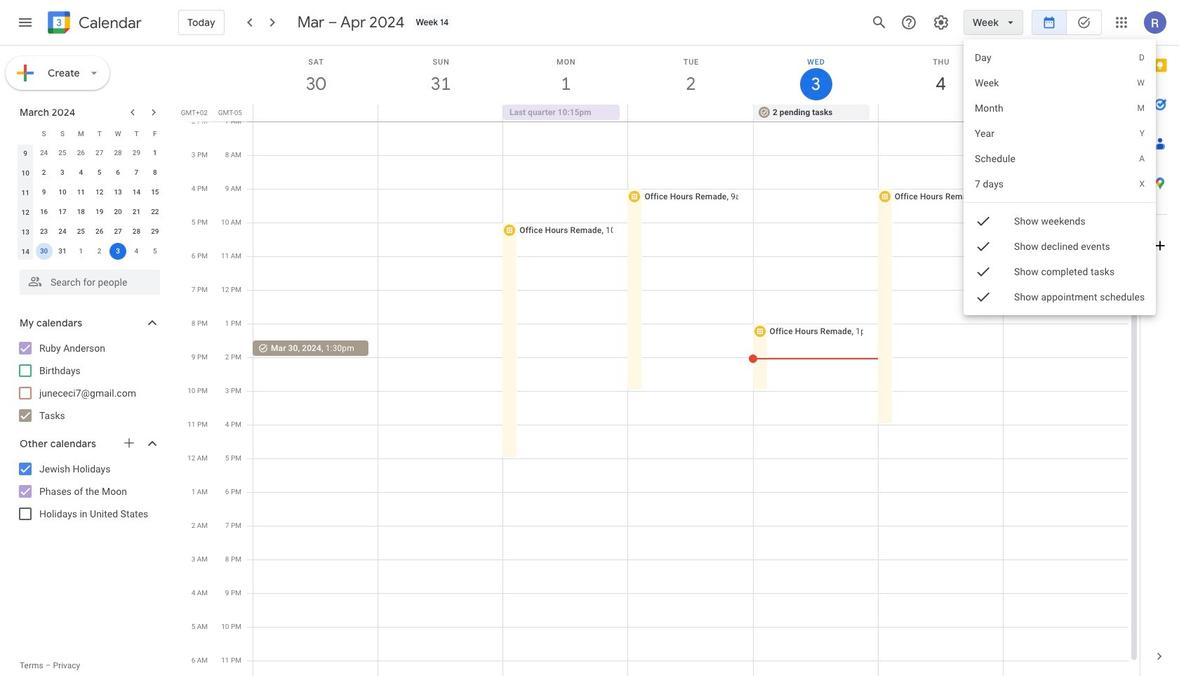 Task type: locate. For each thing, give the bounding box(es) containing it.
february 24 element
[[35, 145, 52, 161]]

menu
[[964, 39, 1157, 315]]

22 element
[[147, 204, 163, 220]]

row
[[247, 105, 1140, 121], [16, 124, 164, 143], [16, 143, 164, 163], [16, 163, 164, 183], [16, 183, 164, 202], [16, 202, 164, 222], [16, 222, 164, 241], [16, 241, 164, 261]]

grid
[[180, 46, 1140, 676]]

25 element
[[73, 223, 89, 240]]

2 checkbox item from the top
[[964, 234, 1157, 259]]

Search for people text field
[[28, 270, 152, 295]]

18 element
[[73, 204, 89, 220]]

menu item
[[964, 45, 1157, 70], [964, 70, 1157, 95], [964, 95, 1157, 121], [964, 121, 1157, 146], [964, 146, 1157, 171], [964, 171, 1157, 197]]

20 element
[[110, 204, 126, 220]]

february 29 element
[[128, 145, 145, 161]]

heading
[[76, 14, 142, 31]]

6 element
[[110, 164, 126, 181]]

19 element
[[91, 204, 108, 220]]

4 element
[[73, 164, 89, 181]]

5 menu item from the top
[[964, 146, 1157, 171]]

main drawer image
[[17, 14, 34, 31]]

3 checkbox item from the top
[[964, 259, 1157, 284]]

10 element
[[54, 184, 71, 201]]

checkbox item
[[964, 208, 1157, 234], [964, 234, 1157, 259], [964, 259, 1157, 284], [964, 284, 1157, 310]]

29 element
[[147, 223, 163, 240]]

24 element
[[54, 223, 71, 240]]

column header
[[16, 124, 35, 143]]

9 element
[[35, 184, 52, 201]]

5 element
[[91, 164, 108, 181]]

april 5 element
[[147, 243, 163, 260]]

column header inside march 2024 'grid'
[[16, 124, 35, 143]]

tab list
[[1141, 46, 1179, 637]]

6 menu item from the top
[[964, 171, 1157, 197]]

16 element
[[35, 204, 52, 220]]

2 menu item from the top
[[964, 70, 1157, 95]]

row group
[[16, 143, 164, 261]]

23 element
[[35, 223, 52, 240]]

28 element
[[128, 223, 145, 240]]

calendar element
[[45, 8, 142, 39]]

1 menu item from the top
[[964, 45, 1157, 70]]

february 26 element
[[73, 145, 89, 161]]

1 element
[[147, 145, 163, 161]]

17 element
[[54, 204, 71, 220]]

None search field
[[0, 264, 174, 295]]

cell
[[253, 105, 378, 121], [378, 105, 503, 121], [628, 105, 753, 121], [878, 105, 1003, 121], [1003, 105, 1128, 121], [35, 241, 53, 261], [109, 241, 127, 261]]

3 element
[[54, 164, 71, 181]]



Task type: vqa. For each thing, say whether or not it's contained in the screenshot.
ITALIC icon
no



Task type: describe. For each thing, give the bounding box(es) containing it.
april 2 element
[[91, 243, 108, 260]]

7 element
[[128, 164, 145, 181]]

heading inside calendar element
[[76, 14, 142, 31]]

april 1 element
[[73, 243, 89, 260]]

21 element
[[128, 204, 145, 220]]

add other calendars image
[[122, 436, 136, 450]]

4 menu item from the top
[[964, 121, 1157, 146]]

april 3, today element
[[110, 243, 126, 260]]

february 25 element
[[54, 145, 71, 161]]

february 27 element
[[91, 145, 108, 161]]

31 element
[[54, 243, 71, 260]]

12 element
[[91, 184, 108, 201]]

settings menu image
[[933, 14, 950, 31]]

8 element
[[147, 164, 163, 181]]

14 element
[[128, 184, 145, 201]]

4 checkbox item from the top
[[964, 284, 1157, 310]]

26 element
[[91, 223, 108, 240]]

3 menu item from the top
[[964, 95, 1157, 121]]

february 28 element
[[110, 145, 126, 161]]

row group inside march 2024 'grid'
[[16, 143, 164, 261]]

1 checkbox item from the top
[[964, 208, 1157, 234]]

15 element
[[147, 184, 163, 201]]

my calendars list
[[3, 337, 174, 427]]

other calendars list
[[3, 458, 174, 525]]

30 element
[[35, 243, 52, 260]]

2 element
[[35, 164, 52, 181]]

27 element
[[110, 223, 126, 240]]

march 2024 grid
[[13, 124, 164, 261]]

april 4 element
[[128, 243, 145, 260]]

11 element
[[73, 184, 89, 201]]

13 element
[[110, 184, 126, 201]]



